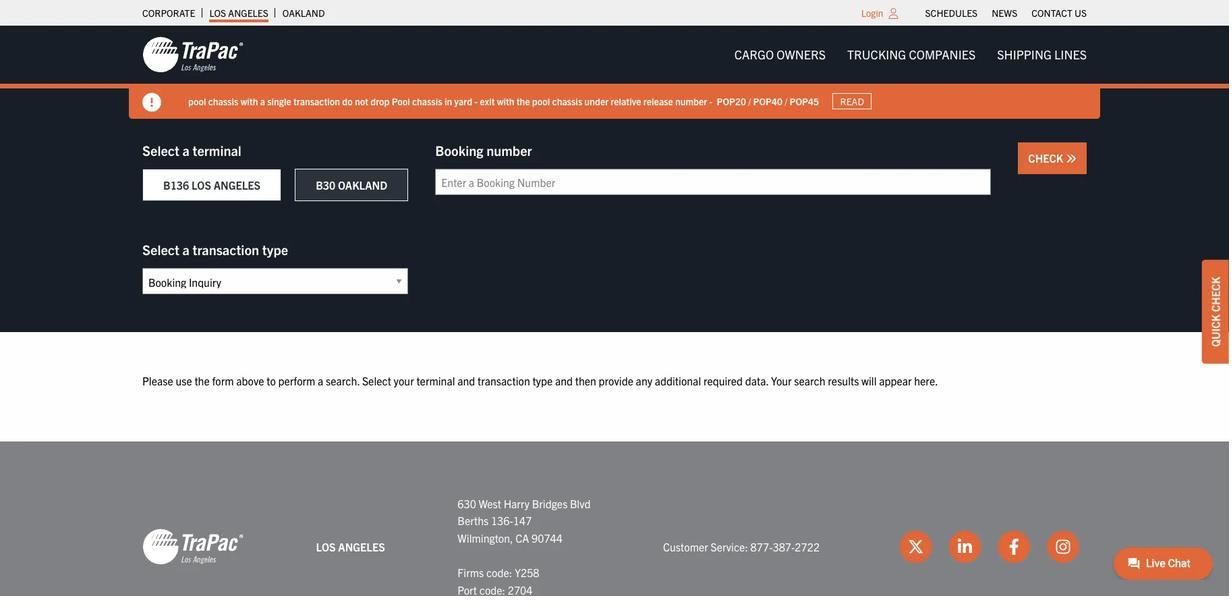 Task type: vqa. For each thing, say whether or not it's contained in the screenshot.
LEGAL TERMS & PRIVACY link
no



Task type: describe. For each thing, give the bounding box(es) containing it.
shipping lines link
[[987, 41, 1098, 68]]

menu bar containing cargo owners
[[724, 41, 1098, 68]]

exit
[[480, 95, 495, 107]]

form
[[212, 374, 234, 387]]

1 vertical spatial type
[[533, 374, 553, 387]]

877-
[[751, 540, 773, 553]]

trucking companies link
[[837, 41, 987, 68]]

trucking
[[848, 47, 907, 62]]

0 horizontal spatial los angeles
[[209, 7, 269, 19]]

0 vertical spatial los
[[209, 7, 226, 19]]

0 horizontal spatial type
[[262, 241, 288, 258]]

footer containing 630 west harry bridges blvd
[[0, 441, 1230, 596]]

a inside banner
[[260, 95, 265, 107]]

2 vertical spatial transaction
[[478, 374, 530, 387]]

then
[[576, 374, 597, 387]]

90744
[[532, 531, 563, 545]]

code:
[[487, 566, 512, 579]]

quick check link
[[1203, 260, 1230, 363]]

booking number
[[436, 142, 532, 159]]

select for select a transaction type
[[142, 241, 179, 258]]

cargo
[[735, 47, 774, 62]]

contact us link
[[1032, 3, 1087, 22]]

under
[[585, 95, 609, 107]]

387-
[[773, 540, 795, 553]]

results
[[828, 374, 860, 387]]

cargo owners
[[735, 47, 826, 62]]

search.
[[326, 374, 360, 387]]

any
[[636, 374, 653, 387]]

2 and from the left
[[555, 374, 573, 387]]

appear
[[880, 374, 912, 387]]

0 vertical spatial angeles
[[228, 7, 269, 19]]

perform
[[278, 374, 315, 387]]

0 vertical spatial terminal
[[193, 142, 242, 159]]

1 horizontal spatial los angeles
[[316, 540, 385, 553]]

please use the form above to perform a search. select your terminal and transaction type and then provide any additional required data. your search results will appear here.
[[142, 374, 939, 387]]

will
[[862, 374, 877, 387]]

to
[[267, 374, 276, 387]]

berths
[[458, 514, 489, 527]]

pop45
[[790, 95, 819, 107]]

menu bar containing schedules
[[919, 3, 1094, 22]]

0 horizontal spatial solid image
[[142, 93, 161, 112]]

quick check
[[1210, 277, 1223, 346]]

here.
[[915, 374, 939, 387]]

shipping
[[998, 47, 1052, 62]]

service:
[[711, 540, 748, 553]]

owners
[[777, 47, 826, 62]]

customer
[[664, 540, 709, 553]]

2 vertical spatial select
[[362, 374, 391, 387]]

your
[[394, 374, 414, 387]]

b136
[[163, 178, 189, 192]]

ca
[[516, 531, 529, 545]]

do
[[342, 95, 353, 107]]

quick
[[1210, 314, 1223, 346]]

2 pool from the left
[[532, 95, 550, 107]]

pool
[[392, 95, 410, 107]]

please
[[142, 374, 173, 387]]

schedules link
[[926, 3, 978, 22]]

b30 oakland
[[316, 178, 388, 192]]

1 / from the left
[[749, 95, 751, 107]]

bridges
[[532, 497, 568, 510]]

1 horizontal spatial transaction
[[294, 95, 340, 107]]

1 horizontal spatial oakland
[[338, 178, 388, 192]]

contact
[[1032, 7, 1073, 19]]

0 horizontal spatial the
[[195, 374, 210, 387]]

cargo owners link
[[724, 41, 837, 68]]

y258
[[515, 566, 540, 579]]

1 vertical spatial los
[[192, 178, 211, 192]]

lines
[[1055, 47, 1087, 62]]

0 horizontal spatial oakland
[[283, 7, 325, 19]]

above
[[236, 374, 264, 387]]

trucking companies
[[848, 47, 976, 62]]

a left search.
[[318, 374, 324, 387]]

news
[[992, 7, 1018, 19]]

companies
[[909, 47, 976, 62]]

1 los angeles image from the top
[[142, 36, 244, 74]]

data.
[[746, 374, 769, 387]]

login link
[[862, 7, 884, 19]]

pool chassis with a single transaction  do not drop pool chassis in yard -  exit with the pool chassis under relative release number -  pop20 / pop40 / pop45
[[188, 95, 819, 107]]

pop20
[[717, 95, 747, 107]]

147
[[514, 514, 532, 527]]

relative
[[611, 95, 642, 107]]



Task type: locate. For each thing, give the bounding box(es) containing it.
terminal
[[193, 142, 242, 159], [417, 374, 455, 387]]

2 / from the left
[[785, 95, 788, 107]]

pool up select a terminal
[[188, 95, 206, 107]]

0 horizontal spatial check
[[1029, 151, 1066, 165]]

the right the use
[[195, 374, 210, 387]]

pool right exit
[[532, 95, 550, 107]]

yard
[[455, 95, 473, 107]]

b30
[[316, 178, 336, 192]]

1 with from the left
[[241, 95, 258, 107]]

number down the pool chassis with a single transaction  do not drop pool chassis in yard -  exit with the pool chassis under relative release number -  pop20 / pop40 / pop45
[[487, 142, 532, 159]]

us
[[1075, 7, 1087, 19]]

1 chassis from the left
[[208, 95, 239, 107]]

1 horizontal spatial /
[[785, 95, 788, 107]]

chassis left under
[[552, 95, 583, 107]]

harry
[[504, 497, 530, 510]]

provide
[[599, 374, 634, 387]]

2 with from the left
[[497, 95, 515, 107]]

1 horizontal spatial number
[[676, 95, 707, 107]]

and right your in the bottom of the page
[[458, 374, 475, 387]]

contact us
[[1032, 7, 1087, 19]]

0 vertical spatial los angeles
[[209, 7, 269, 19]]

1 vertical spatial number
[[487, 142, 532, 159]]

/
[[749, 95, 751, 107], [785, 95, 788, 107]]

oakland right los angeles link
[[283, 7, 325, 19]]

solid image inside check button
[[1066, 153, 1077, 164]]

0 vertical spatial select
[[142, 142, 179, 159]]

required
[[704, 374, 743, 387]]

0 vertical spatial check
[[1029, 151, 1066, 165]]

menu bar down light image in the right top of the page
[[724, 41, 1098, 68]]

1 horizontal spatial and
[[555, 374, 573, 387]]

2 vertical spatial los
[[316, 540, 336, 553]]

customer service: 877-387-2722
[[664, 540, 820, 553]]

a up b136
[[183, 142, 190, 159]]

oakland right the b30
[[338, 178, 388, 192]]

1 horizontal spatial with
[[497, 95, 515, 107]]

oakland
[[283, 7, 325, 19], [338, 178, 388, 192]]

schedules
[[926, 7, 978, 19]]

2 horizontal spatial transaction
[[478, 374, 530, 387]]

630 west harry bridges blvd berths 136-147 wilmington, ca 90744
[[458, 497, 591, 545]]

angeles
[[228, 7, 269, 19], [214, 178, 261, 192], [338, 540, 385, 553]]

0 horizontal spatial /
[[749, 95, 751, 107]]

select down b136
[[142, 241, 179, 258]]

the right exit
[[517, 95, 530, 107]]

0 vertical spatial type
[[262, 241, 288, 258]]

2 chassis from the left
[[412, 95, 443, 107]]

0 horizontal spatial pool
[[188, 95, 206, 107]]

1 vertical spatial solid image
[[1066, 153, 1077, 164]]

number
[[676, 95, 707, 107], [487, 142, 532, 159]]

3 chassis from the left
[[552, 95, 583, 107]]

1 - from the left
[[475, 95, 478, 107]]

1 horizontal spatial the
[[517, 95, 530, 107]]

the
[[517, 95, 530, 107], [195, 374, 210, 387]]

use
[[176, 374, 192, 387]]

read
[[841, 95, 865, 107]]

your
[[772, 374, 792, 387]]

terminal up b136 los angeles
[[193, 142, 242, 159]]

1 vertical spatial transaction
[[193, 241, 259, 258]]

footer
[[0, 441, 1230, 596]]

0 horizontal spatial transaction
[[193, 241, 259, 258]]

2722
[[795, 540, 820, 553]]

booking
[[436, 142, 484, 159]]

read link
[[833, 93, 872, 109]]

banner containing cargo owners
[[0, 26, 1230, 119]]

2 horizontal spatial chassis
[[552, 95, 583, 107]]

1 horizontal spatial type
[[533, 374, 553, 387]]

select left your in the bottom of the page
[[362, 374, 391, 387]]

1 vertical spatial los angeles
[[316, 540, 385, 553]]

with right exit
[[497, 95, 515, 107]]

chassis left in
[[412, 95, 443, 107]]

1 vertical spatial menu bar
[[724, 41, 1098, 68]]

0 vertical spatial los angeles image
[[142, 36, 244, 74]]

1 vertical spatial select
[[142, 241, 179, 258]]

firms
[[458, 566, 484, 579]]

news link
[[992, 3, 1018, 22]]

select a transaction type
[[142, 241, 288, 258]]

0 vertical spatial menu bar
[[919, 3, 1094, 22]]

solid image
[[142, 93, 161, 112], [1066, 153, 1077, 164]]

select a terminal
[[142, 142, 242, 159]]

select up b136
[[142, 142, 179, 159]]

firms code:  y258
[[458, 566, 540, 579]]

2 los angeles image from the top
[[142, 528, 244, 566]]

0 horizontal spatial terminal
[[193, 142, 242, 159]]

menu bar
[[919, 3, 1094, 22], [724, 41, 1098, 68]]

a
[[260, 95, 265, 107], [183, 142, 190, 159], [183, 241, 190, 258], [318, 374, 324, 387]]

/ left pop40
[[749, 95, 751, 107]]

1 horizontal spatial pool
[[532, 95, 550, 107]]

chassis left single
[[208, 95, 239, 107]]

drop
[[371, 95, 390, 107]]

with left single
[[241, 95, 258, 107]]

los
[[209, 7, 226, 19], [192, 178, 211, 192], [316, 540, 336, 553]]

630
[[458, 497, 476, 510]]

1 vertical spatial los angeles image
[[142, 528, 244, 566]]

additional
[[655, 374, 701, 387]]

a down b136
[[183, 241, 190, 258]]

1 and from the left
[[458, 374, 475, 387]]

1 vertical spatial terminal
[[417, 374, 455, 387]]

los angeles link
[[209, 3, 269, 22]]

chassis
[[208, 95, 239, 107], [412, 95, 443, 107], [552, 95, 583, 107]]

transaction
[[294, 95, 340, 107], [193, 241, 259, 258], [478, 374, 530, 387]]

1 horizontal spatial -
[[710, 95, 713, 107]]

0 horizontal spatial number
[[487, 142, 532, 159]]

login
[[862, 7, 884, 19]]

0 vertical spatial the
[[517, 95, 530, 107]]

1 vertical spatial the
[[195, 374, 210, 387]]

west
[[479, 497, 502, 510]]

0 vertical spatial transaction
[[294, 95, 340, 107]]

angeles inside footer
[[338, 540, 385, 553]]

136-
[[491, 514, 514, 527]]

1 horizontal spatial solid image
[[1066, 153, 1077, 164]]

wilmington,
[[458, 531, 513, 545]]

los angeles image
[[142, 36, 244, 74], [142, 528, 244, 566]]

0 horizontal spatial with
[[241, 95, 258, 107]]

1 vertical spatial angeles
[[214, 178, 261, 192]]

banner
[[0, 26, 1230, 119]]

number right release
[[676, 95, 707, 107]]

- left pop20
[[710, 95, 713, 107]]

select for select a terminal
[[142, 142, 179, 159]]

0 horizontal spatial chassis
[[208, 95, 239, 107]]

1 horizontal spatial terminal
[[417, 374, 455, 387]]

1 horizontal spatial chassis
[[412, 95, 443, 107]]

oakland link
[[283, 3, 325, 22]]

release
[[644, 95, 673, 107]]

not
[[355, 95, 369, 107]]

menu bar up shipping
[[919, 3, 1094, 22]]

check inside button
[[1029, 151, 1066, 165]]

1 vertical spatial check
[[1210, 277, 1223, 312]]

0 horizontal spatial -
[[475, 95, 478, 107]]

1 horizontal spatial check
[[1210, 277, 1223, 312]]

check
[[1029, 151, 1066, 165], [1210, 277, 1223, 312]]

/ left "pop45" at right
[[785, 95, 788, 107]]

in
[[445, 95, 452, 107]]

1 pool from the left
[[188, 95, 206, 107]]

2 - from the left
[[710, 95, 713, 107]]

b136 los angeles
[[163, 178, 261, 192]]

0 vertical spatial solid image
[[142, 93, 161, 112]]

type
[[262, 241, 288, 258], [533, 374, 553, 387]]

and left 'then'
[[555, 374, 573, 387]]

Booking number text field
[[436, 169, 992, 195]]

search
[[795, 374, 826, 387]]

terminal right your in the bottom of the page
[[417, 374, 455, 387]]

0 horizontal spatial and
[[458, 374, 475, 387]]

single
[[267, 95, 291, 107]]

corporate link
[[142, 3, 195, 22]]

pool
[[188, 95, 206, 107], [532, 95, 550, 107]]

and
[[458, 374, 475, 387], [555, 374, 573, 387]]

pop40
[[754, 95, 783, 107]]

shipping lines
[[998, 47, 1087, 62]]

corporate
[[142, 7, 195, 19]]

1 vertical spatial oakland
[[338, 178, 388, 192]]

light image
[[889, 8, 899, 19]]

check button
[[1019, 142, 1087, 174]]

a left single
[[260, 95, 265, 107]]

2 vertical spatial angeles
[[338, 540, 385, 553]]

0 vertical spatial oakland
[[283, 7, 325, 19]]

- left exit
[[475, 95, 478, 107]]

blvd
[[570, 497, 591, 510]]

los angeles
[[209, 7, 269, 19], [316, 540, 385, 553]]

select
[[142, 142, 179, 159], [142, 241, 179, 258], [362, 374, 391, 387]]

0 vertical spatial number
[[676, 95, 707, 107]]



